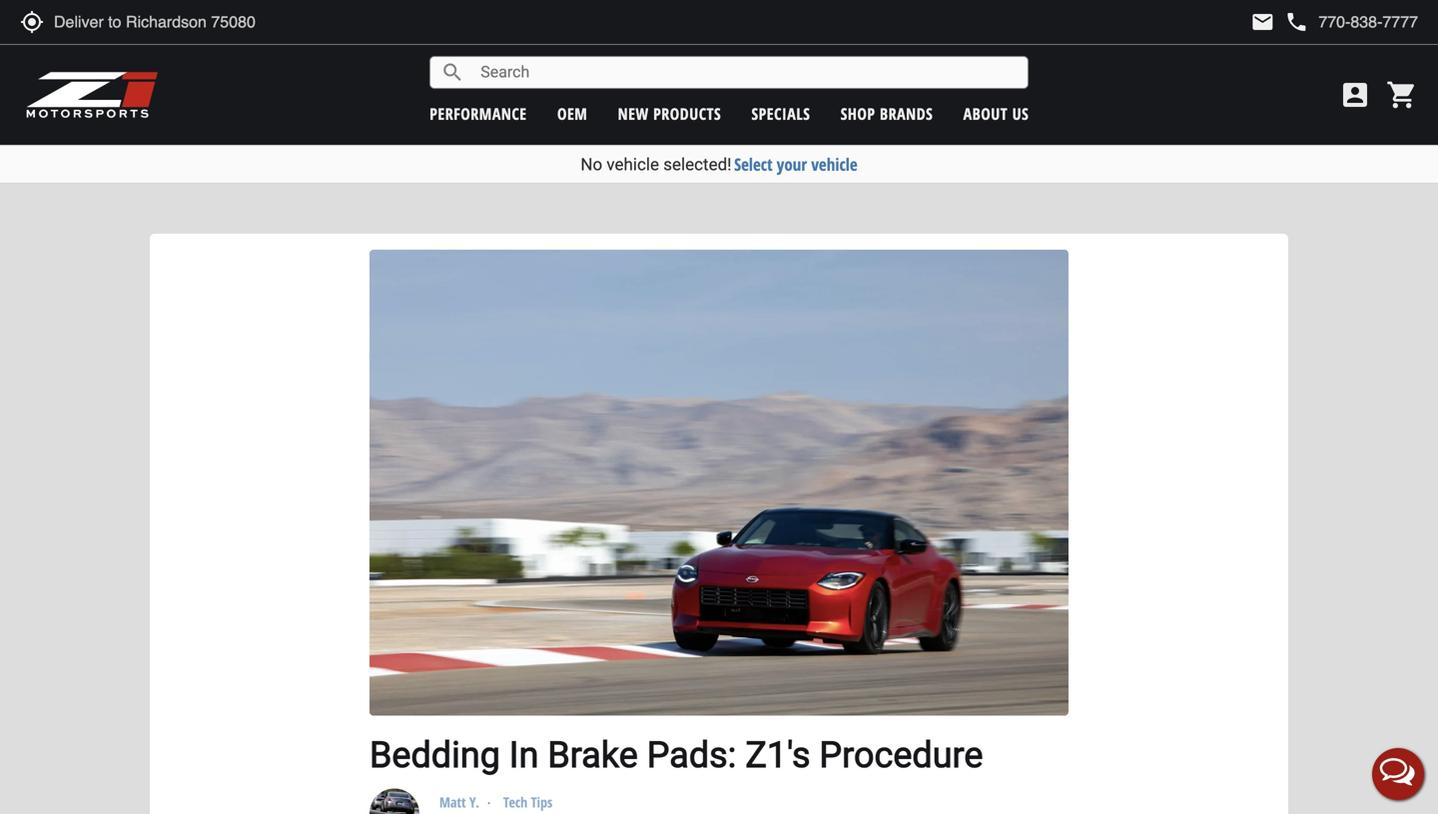 Task type: describe. For each thing, give the bounding box(es) containing it.
vehicle inside the no vehicle selected! select your vehicle
[[607, 154, 659, 174]]

your
[[777, 153, 807, 176]]

z1 motorsports logo image
[[25, 70, 159, 120]]

z1's
[[746, 734, 811, 776]]

bedding in brake pads: z1's procedure image
[[370, 250, 1069, 716]]

us
[[1013, 103, 1029, 124]]

bedding
[[370, 734, 500, 776]]

in
[[509, 734, 539, 776]]

about
[[964, 103, 1008, 124]]

procedure
[[820, 734, 984, 776]]

brands
[[880, 103, 933, 124]]

search
[[441, 60, 465, 84]]

no vehicle selected! select your vehicle
[[581, 153, 858, 176]]

shopping_cart link
[[1382, 79, 1419, 111]]

oem
[[557, 103, 588, 124]]

oem link
[[557, 103, 588, 124]]

Search search field
[[465, 57, 1028, 88]]

tech tips
[[503, 793, 553, 812]]

selected!
[[664, 154, 732, 174]]

1 horizontal spatial vehicle
[[812, 153, 858, 176]]

brake
[[548, 734, 638, 776]]

my_location
[[20, 10, 44, 34]]

pads:
[[647, 734, 737, 776]]

matt y. image
[[370, 789, 420, 814]]

about us
[[964, 103, 1029, 124]]

matt y. link
[[440, 793, 483, 812]]

y.
[[470, 793, 480, 812]]

select your vehicle link
[[734, 153, 858, 176]]

no
[[581, 154, 603, 174]]

mail link
[[1251, 10, 1275, 34]]

matt
[[440, 793, 466, 812]]

new products
[[618, 103, 722, 124]]



Task type: locate. For each thing, give the bounding box(es) containing it.
performance
[[430, 103, 527, 124]]

new products link
[[618, 103, 722, 124]]

select
[[734, 153, 773, 176]]

tech
[[503, 793, 528, 812]]

shop brands
[[841, 103, 933, 124]]

bedding in brake pads: z1's procedure
[[370, 734, 984, 776]]

tech tips link
[[503, 793, 553, 812]]

new
[[618, 103, 649, 124]]

vehicle
[[812, 153, 858, 176], [607, 154, 659, 174]]

vehicle right 'no'
[[607, 154, 659, 174]]

phone
[[1285, 10, 1309, 34]]

0 horizontal spatial vehicle
[[607, 154, 659, 174]]

shop brands link
[[841, 103, 933, 124]]

performance link
[[430, 103, 527, 124]]

shop
[[841, 103, 876, 124]]

products
[[654, 103, 722, 124]]

specials
[[752, 103, 811, 124]]

account_box link
[[1335, 79, 1377, 111]]

account_box
[[1340, 79, 1372, 111]]

mail phone
[[1251, 10, 1309, 34]]

mail
[[1251, 10, 1275, 34]]

tips
[[531, 793, 553, 812]]

phone link
[[1285, 10, 1419, 34]]

shopping_cart
[[1387, 79, 1419, 111]]

matt y.
[[440, 793, 483, 812]]

about us link
[[964, 103, 1029, 124]]

specials link
[[752, 103, 811, 124]]

vehicle right your
[[812, 153, 858, 176]]



Task type: vqa. For each thing, say whether or not it's contained in the screenshot.
TECH TIPS
yes



